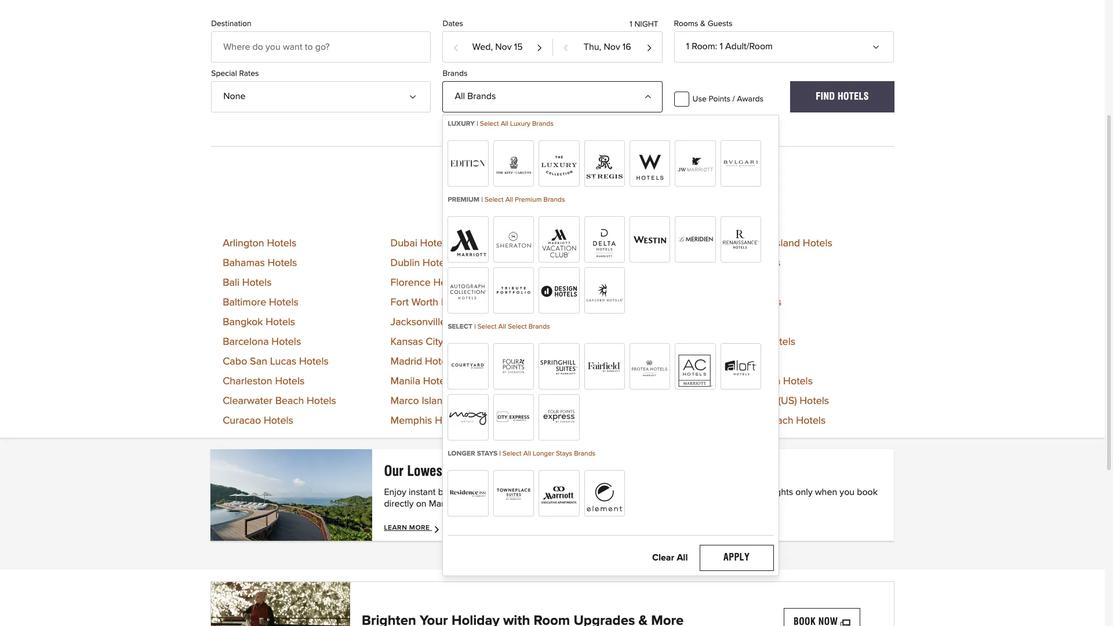Task type: describe. For each thing, give the bounding box(es) containing it.
2 free from the left
[[746, 488, 765, 497]]

beach for miami
[[577, 239, 605, 249]]

arlington hotels link
[[223, 239, 297, 249]]

our
[[384, 463, 404, 480]]

dubai hotels
[[391, 239, 450, 249]]

jacksonville hotels link
[[391, 317, 478, 328]]

book direct image
[[211, 450, 373, 541]]

virginia beach hotels link
[[715, 377, 813, 387]]

bahamas hotels link
[[223, 258, 297, 269]]

bali hotels
[[223, 278, 272, 288]]

barcelona
[[223, 337, 269, 348]]

directly
[[384, 500, 414, 509]]

(us)
[[779, 396, 797, 407]]

our
[[490, 488, 503, 497]]

wi-
[[685, 488, 698, 497]]

beach for clearwater
[[275, 396, 304, 407]]

brands up all brands
[[443, 69, 468, 78]]

benefits
[[438, 488, 471, 497]]

manila hotels
[[391, 377, 453, 387]]

enjoy instant benefits like our best rate guarantee, mobile check-in, free wi-fi and earn free nights only when you book directly on marriott.com.
[[384, 488, 878, 509]]

south padre island hotels
[[715, 239, 833, 249]]

madrid
[[391, 357, 422, 367]]

dublin hotels
[[391, 258, 452, 269]]

all left the longer
[[523, 451, 531, 458]]

book
[[857, 488, 878, 497]]

only
[[796, 488, 813, 497]]

lowest
[[407, 463, 446, 480]]

select | select all select brands
[[448, 324, 550, 331]]

montreal
[[547, 258, 587, 269]]

2 horizontal spatial 1
[[720, 42, 723, 51]]

like
[[473, 488, 487, 497]]

florence hotels link
[[391, 278, 463, 288]]

brands up luxury | select all luxury brands
[[468, 92, 496, 101]]

jacksonville hotels
[[391, 317, 478, 328]]

rome hotels
[[547, 377, 605, 387]]

fort worth hotels link
[[391, 298, 471, 308]]

earn
[[726, 488, 744, 497]]

charleston hotels link
[[223, 377, 305, 387]]

select
[[448, 324, 473, 331]]

tucson
[[715, 317, 747, 328]]

miami beach hotels link
[[547, 239, 638, 249]]

destination
[[211, 20, 252, 28]]

springs
[[572, 337, 606, 348]]

south
[[715, 239, 741, 249]]

select for select all luxury brands
[[480, 121, 499, 128]]

fort
[[391, 298, 409, 308]]

curacao hotels link
[[223, 416, 293, 426]]

best
[[505, 488, 524, 497]]

select up instant
[[503, 451, 522, 458]]

| for select |
[[474, 324, 476, 331]]

sydney hotels
[[715, 258, 781, 269]]

park city hotels link
[[547, 357, 620, 367]]

0 vertical spatial san
[[250, 357, 267, 367]]

stays
[[477, 451, 498, 458]]

select all select brands link
[[478, 324, 550, 331]]

next check-in dates image
[[536, 39, 543, 57]]

bali
[[223, 278, 240, 288]]

barcelona hotels link
[[223, 337, 301, 348]]

bangkok hotels link
[[223, 317, 295, 328]]

park
[[547, 357, 567, 367]]

toronto hotels link
[[715, 298, 782, 308]]

niagara falls hotels link
[[547, 317, 638, 328]]

all up luxury
[[455, 92, 465, 101]]

kansas city hotels link
[[391, 337, 476, 348]]

1 room : 1 adult /room
[[686, 42, 773, 51]]

select left niagara
[[508, 324, 527, 331]]

1 horizontal spatial palm
[[740, 416, 762, 426]]

all right select
[[499, 324, 506, 331]]

kansas
[[391, 337, 423, 348]]

our lowest prices.  instant benefits.  only on marriott.com
[[384, 463, 700, 480]]

toronto hotels
[[715, 298, 782, 308]]

rome
[[547, 377, 573, 387]]

west
[[715, 416, 737, 426]]

premium | select all premium brands
[[448, 197, 565, 204]]

| for luxury |
[[477, 121, 478, 128]]

palm springs hotels
[[547, 337, 638, 348]]

bangkok
[[223, 317, 263, 328]]

clear all link
[[643, 546, 697, 570]]

brands right luxury
[[532, 121, 554, 128]]

select all longer stays brands link
[[503, 451, 596, 458]]

all right the clear
[[677, 553, 688, 563]]

vancouver hotels
[[715, 337, 796, 348]]

baltimore hotels link
[[223, 298, 299, 308]]

sarasota hotels
[[547, 416, 619, 426]]

charleston hotels
[[223, 377, 305, 387]]

west palm beach hotels link
[[715, 416, 826, 426]]

&
[[701, 20, 706, 28]]

longer
[[448, 451, 475, 458]]

beach for virginia
[[752, 377, 781, 387]]

sarasota hotels link
[[547, 416, 619, 426]]

tucson hotels
[[715, 317, 779, 328]]

0 vertical spatial island
[[773, 239, 800, 249]]

0 vertical spatial on
[[612, 463, 625, 480]]

clearwater beach hotels link
[[223, 396, 336, 407]]

select for select all select brands
[[478, 324, 497, 331]]

vancouver
[[715, 337, 763, 348]]

night
[[635, 20, 659, 28]]

all brands link
[[443, 81, 663, 112]]

city for kansas
[[426, 337, 443, 348]]

prices.
[[450, 463, 488, 480]]

special
[[211, 69, 237, 78]]

dublin
[[391, 258, 420, 269]]

marriott.com.
[[429, 500, 482, 509]]

bangkok hotels
[[223, 317, 295, 328]]

cabo san lucas hotels
[[223, 357, 329, 367]]

sydney hotels link
[[715, 258, 781, 269]]

apply
[[724, 552, 750, 563]]

1 for 1 night
[[630, 20, 633, 28]]

dubai hotels link
[[391, 239, 450, 249]]



Task type: vqa. For each thing, say whether or not it's contained in the screenshot.


Task type: locate. For each thing, give the bounding box(es) containing it.
on
[[612, 463, 625, 480], [416, 500, 427, 509]]

worth
[[412, 298, 439, 308]]

city down the jacksonville hotels link
[[426, 337, 443, 348]]

toronto
[[715, 298, 750, 308]]

beach
[[577, 239, 605, 249], [578, 278, 607, 288], [752, 377, 781, 387], [275, 396, 304, 407], [765, 416, 794, 426]]

napa hotels
[[547, 298, 603, 308]]

clear all
[[652, 553, 688, 563]]

beach up virgin islands (us) hotels
[[752, 377, 781, 387]]

beach for myrtle
[[578, 278, 607, 288]]

check-
[[624, 488, 652, 497]]

select right luxury
[[480, 121, 499, 128]]

room
[[692, 42, 715, 51]]

memphis
[[391, 416, 432, 426]]

special rates
[[211, 69, 259, 78]]

| for premium |
[[481, 197, 483, 204]]

1 vertical spatial palm
[[740, 416, 762, 426]]

rooms & guests
[[674, 20, 733, 28]]

palm springs hotels link
[[547, 337, 638, 348]]

hotels inside button
[[838, 91, 869, 102]]

1 vertical spatial city
[[570, 357, 587, 367]]

free right earn
[[746, 488, 765, 497]]

venice hotels
[[715, 357, 778, 367]]

trigger image inside the none link
[[412, 89, 421, 98]]

0 vertical spatial city
[[426, 337, 443, 348]]

1 vertical spatial san
[[547, 396, 564, 407]]

brands right premium
[[544, 197, 565, 204]]

city up rome hotels link
[[570, 357, 587, 367]]

points
[[709, 95, 731, 103]]

myrtle beach hotels
[[547, 278, 639, 288]]

Destination text field
[[211, 31, 431, 63]]

in,
[[652, 488, 662, 497]]

0 horizontal spatial free
[[664, 488, 683, 497]]

curacao
[[223, 416, 261, 426]]

0 horizontal spatial island
[[422, 396, 449, 407]]

none link
[[211, 81, 431, 112]]

memphis hotels link
[[391, 416, 465, 426]]

1 vertical spatial on
[[416, 500, 427, 509]]

1 horizontal spatial 1
[[686, 42, 690, 51]]

1 free from the left
[[664, 488, 683, 497]]

virgin islands (us) hotels link
[[715, 396, 829, 407]]

0 horizontal spatial palm
[[547, 337, 569, 348]]

clearwater beach hotels
[[223, 396, 336, 407]]

stays
[[556, 451, 572, 458]]

| right the premium
[[481, 197, 483, 204]]

/
[[733, 95, 735, 103]]

| right stays
[[499, 451, 501, 458]]

luxury | select all luxury brands
[[448, 121, 554, 128]]

1 horizontal spatial on
[[612, 463, 625, 480]]

learn more link
[[384, 525, 443, 534]]

san juan hotels
[[547, 396, 621, 407]]

1 for 1 room : 1 adult /room
[[686, 42, 690, 51]]

free right in,
[[664, 488, 683, 497]]

1 vertical spatial island
[[422, 396, 449, 407]]

beach down virgin islands (us) hotels
[[765, 416, 794, 426]]

use
[[693, 95, 707, 103]]

guarantee,
[[547, 488, 592, 497]]

0 vertical spatial palm
[[547, 337, 569, 348]]

select all luxury brands link
[[480, 121, 554, 128]]

island right padre on the right top of page
[[773, 239, 800, 249]]

island up memphis hotels link
[[422, 396, 449, 407]]

0 horizontal spatial on
[[416, 500, 427, 509]]

sydney
[[715, 258, 749, 269]]

benefits.
[[533, 463, 581, 480]]

palm up park
[[547, 337, 569, 348]]

1 horizontal spatial trigger image
[[643, 89, 653, 98]]

| right luxury
[[477, 121, 478, 128]]

clearwater
[[223, 396, 273, 407]]

find hotels button
[[791, 81, 895, 112]]

| right select
[[474, 324, 476, 331]]

arlington hotels
[[223, 239, 297, 249]]

sarasota
[[547, 416, 587, 426]]

napa
[[547, 298, 571, 308]]

0 horizontal spatial san
[[250, 357, 267, 367]]

on down instant
[[416, 500, 427, 509]]

select for select all premium brands
[[485, 197, 504, 204]]

tucson hotels link
[[715, 317, 779, 328]]

next check-out dates image
[[646, 39, 653, 57]]

1 horizontal spatial city
[[570, 357, 587, 367]]

city
[[426, 337, 443, 348], [570, 357, 587, 367]]

park city hotels
[[547, 357, 620, 367]]

venice
[[715, 357, 746, 367]]

1 left night
[[630, 20, 633, 28]]

longer
[[533, 451, 554, 458]]

instant
[[491, 463, 529, 480]]

luxury
[[510, 121, 531, 128]]

palm down islands
[[740, 416, 762, 426]]

charleston
[[223, 377, 272, 387]]

none
[[223, 92, 246, 101]]

manila
[[391, 377, 421, 387]]

vancouver hotels link
[[715, 337, 796, 348]]

Check-in text field
[[443, 32, 552, 62]]

woman with ice skates sipping hot cocoa looking at lights on ice rink image
[[211, 582, 350, 626]]

opens in a new browser window. image
[[841, 616, 851, 626]]

virginia beach hotels
[[715, 377, 813, 387]]

all
[[455, 92, 465, 101], [501, 121, 509, 128], [506, 197, 513, 204], [499, 324, 506, 331], [523, 451, 531, 458], [677, 553, 688, 563]]

on inside enjoy instant benefits like our best rate guarantee, mobile check-in, free wi-fi and earn free nights only when you book directly on marriott.com.
[[416, 500, 427, 509]]

0 horizontal spatial trigger image
[[412, 89, 421, 98]]

apply link
[[700, 545, 774, 571]]

myrtle
[[547, 278, 575, 288]]

select right select
[[478, 324, 497, 331]]

arrow right image
[[434, 525, 443, 534]]

beach up montreal hotels link
[[577, 239, 605, 249]]

san juan hotels link
[[547, 396, 621, 407]]

1 horizontal spatial san
[[547, 396, 564, 407]]

1 horizontal spatial island
[[773, 239, 800, 249]]

trigger image for all brands
[[643, 89, 653, 98]]

1 horizontal spatial free
[[746, 488, 765, 497]]

all left premium
[[506, 197, 513, 204]]

dublin hotels link
[[391, 258, 452, 269]]

select right the premium
[[485, 197, 504, 204]]

south padre island hotels link
[[715, 239, 833, 249]]

trigger image
[[412, 89, 421, 98], [643, 89, 653, 98]]

city for park
[[570, 357, 587, 367]]

free
[[664, 488, 683, 497], [746, 488, 765, 497]]

trigger image inside all brands link
[[643, 89, 653, 98]]

0 horizontal spatial 1
[[630, 20, 633, 28]]

kansas city hotels
[[391, 337, 476, 348]]

brands down napa on the top of page
[[529, 324, 550, 331]]

Check-out text field
[[553, 32, 662, 62]]

napa hotels link
[[547, 298, 603, 308]]

instant
[[409, 488, 436, 497]]

1 left room
[[686, 42, 690, 51]]

on right only
[[612, 463, 625, 480]]

bahamas hotels
[[223, 258, 297, 269]]

trigger image for none
[[412, 89, 421, 98]]

1 right :
[[720, 42, 723, 51]]

longer stays | select all longer stays brands
[[448, 451, 596, 458]]

learn more
[[384, 525, 432, 532]]

clear
[[652, 553, 675, 563]]

montreal hotels
[[547, 258, 620, 269]]

arrow down image
[[875, 39, 884, 48]]

san down rome
[[547, 396, 564, 407]]

all left luxury
[[501, 121, 509, 128]]

all brands
[[455, 92, 496, 101]]

1 trigger image from the left
[[412, 89, 421, 98]]

0 horizontal spatial city
[[426, 337, 443, 348]]

myrtle beach hotels link
[[547, 278, 639, 288]]

san down barcelona hotels link
[[250, 357, 267, 367]]

2 trigger image from the left
[[643, 89, 653, 98]]

only
[[584, 463, 609, 480]]

brands up only
[[574, 451, 596, 458]]

beach down montreal hotels link
[[578, 278, 607, 288]]

beach down charleston hotels link
[[275, 396, 304, 407]]

memphis hotels
[[391, 416, 465, 426]]



